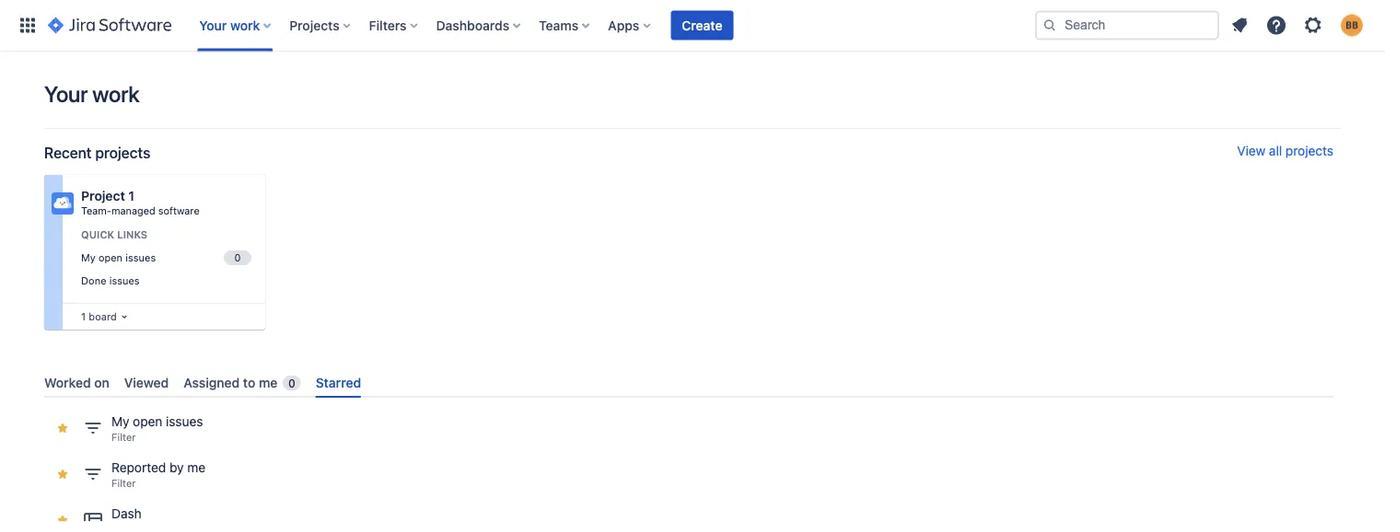 Task type: locate. For each thing, give the bounding box(es) containing it.
reported by me filter
[[111, 460, 206, 490]]

work
[[230, 18, 260, 33], [92, 81, 139, 107]]

0 vertical spatial star image
[[55, 421, 70, 436]]

primary element
[[11, 0, 1035, 51]]

teams
[[539, 18, 579, 33]]

0 vertical spatial your
[[199, 18, 227, 33]]

notifications image
[[1229, 14, 1251, 36]]

quick links
[[81, 229, 148, 241]]

1 vertical spatial your
[[44, 81, 88, 107]]

done issues
[[81, 274, 140, 286]]

1 left board
[[81, 311, 86, 323]]

my down viewed at the left bottom of the page
[[111, 414, 129, 429]]

1 horizontal spatial your work
[[199, 18, 260, 33]]

0 vertical spatial issues
[[125, 252, 156, 264]]

2 vertical spatial issues
[[166, 414, 203, 429]]

dash
[[111, 506, 142, 522]]

settings image
[[1302, 14, 1325, 36]]

1 horizontal spatial my
[[111, 414, 129, 429]]

projects up project
[[95, 144, 150, 162]]

3 star image from the top
[[55, 513, 70, 522]]

1 horizontal spatial projects
[[1286, 143, 1334, 158]]

board image
[[117, 309, 131, 324]]

banner
[[0, 0, 1385, 52]]

filter up reported
[[111, 432, 136, 444]]

your
[[199, 18, 227, 33], [44, 81, 88, 107]]

managed
[[111, 205, 155, 217]]

1 star image from the top
[[55, 421, 70, 436]]

1 horizontal spatial open
[[133, 414, 162, 429]]

projects
[[1286, 143, 1334, 158], [95, 144, 150, 162]]

star image left dash
[[55, 513, 70, 522]]

open up done issues
[[98, 252, 123, 264]]

your work inside your work popup button
[[199, 18, 260, 33]]

me right to
[[259, 375, 278, 390]]

open
[[98, 252, 123, 264], [133, 414, 162, 429]]

1 horizontal spatial work
[[230, 18, 260, 33]]

0 horizontal spatial my
[[81, 252, 96, 264]]

to
[[243, 375, 255, 390]]

0 vertical spatial open
[[98, 252, 123, 264]]

0 horizontal spatial open
[[98, 252, 123, 264]]

star image left reported
[[55, 467, 70, 482]]

open down viewed at the left bottom of the page
[[133, 414, 162, 429]]

0 horizontal spatial your work
[[44, 81, 139, 107]]

my for my open issues
[[81, 252, 96, 264]]

1 vertical spatial me
[[187, 460, 206, 475]]

2 filter from the top
[[111, 478, 136, 490]]

1 horizontal spatial 1
[[128, 188, 135, 204]]

1 up managed
[[128, 188, 135, 204]]

open for my open issues
[[98, 252, 123, 264]]

your work up the recent projects
[[44, 81, 139, 107]]

your inside your work popup button
[[199, 18, 227, 33]]

star image down worked
[[55, 421, 70, 436]]

work up the recent projects
[[92, 81, 139, 107]]

0 vertical spatial your work
[[199, 18, 260, 33]]

worked
[[44, 375, 91, 390]]

projects right all
[[1286, 143, 1334, 158]]

1 vertical spatial issues
[[109, 274, 140, 286]]

star image for reported
[[55, 467, 70, 482]]

me for reported by me filter
[[187, 460, 206, 475]]

1 vertical spatial open
[[133, 414, 162, 429]]

viewed
[[124, 375, 169, 390]]

0 vertical spatial 1
[[128, 188, 135, 204]]

recent projects
[[44, 144, 150, 162]]

issues for my open issues
[[125, 252, 156, 264]]

work left projects
[[230, 18, 260, 33]]

filter
[[111, 432, 136, 444], [111, 478, 136, 490]]

issues for my open issues filter
[[166, 414, 203, 429]]

help image
[[1266, 14, 1288, 36]]

my up done
[[81, 252, 96, 264]]

filter down reported
[[111, 478, 136, 490]]

filter for reported
[[111, 478, 136, 490]]

issues inside the "my open issues filter"
[[166, 414, 203, 429]]

0 vertical spatial filter
[[111, 432, 136, 444]]

view all projects
[[1237, 143, 1334, 158]]

projects button
[[284, 11, 358, 40]]

1 vertical spatial work
[[92, 81, 139, 107]]

2 vertical spatial star image
[[55, 513, 70, 522]]

1 vertical spatial your work
[[44, 81, 139, 107]]

issues up 'by'
[[166, 414, 203, 429]]

view all projects link
[[1237, 143, 1334, 162]]

your work left projects
[[199, 18, 260, 33]]

appswitcher icon image
[[17, 14, 39, 36]]

1 vertical spatial my
[[111, 414, 129, 429]]

quick
[[81, 229, 114, 241]]

software
[[158, 205, 200, 217]]

1 filter from the top
[[111, 432, 136, 444]]

jira software image
[[48, 14, 172, 36], [48, 14, 172, 36]]

tab list
[[37, 368, 1341, 398]]

assigned
[[184, 375, 240, 390]]

1 vertical spatial 1
[[81, 311, 86, 323]]

worked on
[[44, 375, 109, 390]]

1 vertical spatial star image
[[55, 467, 70, 482]]

me inside 'reported by me filter'
[[187, 460, 206, 475]]

filter inside the "my open issues filter"
[[111, 432, 136, 444]]

0 horizontal spatial me
[[187, 460, 206, 475]]

filters
[[369, 18, 407, 33]]

open inside the "my open issues filter"
[[133, 414, 162, 429]]

1 inside project 1 team-managed software
[[128, 188, 135, 204]]

all
[[1269, 143, 1282, 158]]

create
[[682, 18, 723, 33]]

banner containing your work
[[0, 0, 1385, 52]]

issues down "my open issues"
[[109, 274, 140, 286]]

my open issues
[[81, 252, 156, 264]]

0 vertical spatial my
[[81, 252, 96, 264]]

1
[[128, 188, 135, 204], [81, 311, 86, 323]]

filter inside 'reported by me filter'
[[111, 478, 136, 490]]

my
[[81, 252, 96, 264], [111, 414, 129, 429]]

me
[[259, 375, 278, 390], [187, 460, 206, 475]]

your work
[[199, 18, 260, 33], [44, 81, 139, 107]]

star image
[[55, 421, 70, 436], [55, 467, 70, 482], [55, 513, 70, 522]]

0 horizontal spatial projects
[[95, 144, 150, 162]]

0 horizontal spatial 1
[[81, 311, 86, 323]]

me right 'by'
[[187, 460, 206, 475]]

star image for my
[[55, 421, 70, 436]]

projects
[[289, 18, 340, 33]]

1 horizontal spatial me
[[259, 375, 278, 390]]

issues down links
[[125, 252, 156, 264]]

recent
[[44, 144, 92, 162]]

0 vertical spatial me
[[259, 375, 278, 390]]

2 star image from the top
[[55, 467, 70, 482]]

1 board button
[[77, 305, 131, 329]]

Search field
[[1035, 11, 1220, 40]]

0
[[288, 377, 295, 390]]

starred
[[316, 375, 361, 390]]

1 vertical spatial filter
[[111, 478, 136, 490]]

issues
[[125, 252, 156, 264], [109, 274, 140, 286], [166, 414, 203, 429]]

1 horizontal spatial your
[[199, 18, 227, 33]]

apps button
[[603, 11, 658, 40]]

my inside the "my open issues filter"
[[111, 414, 129, 429]]

0 vertical spatial work
[[230, 18, 260, 33]]

0 horizontal spatial your
[[44, 81, 88, 107]]

project
[[81, 188, 125, 204]]



Task type: describe. For each thing, give the bounding box(es) containing it.
work inside popup button
[[230, 18, 260, 33]]

me for assigned to me
[[259, 375, 278, 390]]

done
[[81, 274, 106, 286]]

issues inside "link"
[[109, 274, 140, 286]]

my for my open issues filter
[[111, 414, 129, 429]]

open for my open issues filter
[[133, 414, 162, 429]]

tab list containing worked on
[[37, 368, 1341, 398]]

my open issues link
[[77, 247, 254, 268]]

reported
[[111, 460, 166, 475]]

links
[[117, 229, 148, 241]]

on
[[94, 375, 109, 390]]

dashboards
[[436, 18, 510, 33]]

teams button
[[533, 11, 597, 40]]

my open issues filter
[[111, 414, 203, 444]]

your profile and settings image
[[1341, 14, 1363, 36]]

search image
[[1043, 18, 1057, 33]]

team-
[[81, 205, 111, 217]]

done issues link
[[77, 270, 254, 291]]

apps
[[608, 18, 640, 33]]

1 inside dropdown button
[[81, 311, 86, 323]]

board
[[89, 311, 117, 323]]

assigned to me
[[184, 375, 278, 390]]

by
[[169, 460, 184, 475]]

project 1 team-managed software
[[81, 188, 200, 217]]

0 horizontal spatial work
[[92, 81, 139, 107]]

filter for my
[[111, 432, 136, 444]]

filters button
[[364, 11, 425, 40]]

1 board
[[81, 311, 117, 323]]

view
[[1237, 143, 1266, 158]]

star image inside dash link
[[55, 513, 70, 522]]

dash link
[[31, 498, 1341, 522]]

dashboards button
[[431, 11, 528, 40]]

your work button
[[194, 11, 278, 40]]

create button
[[671, 11, 734, 40]]



Task type: vqa. For each thing, say whether or not it's contained in the screenshot.
ISSUES to the top
yes



